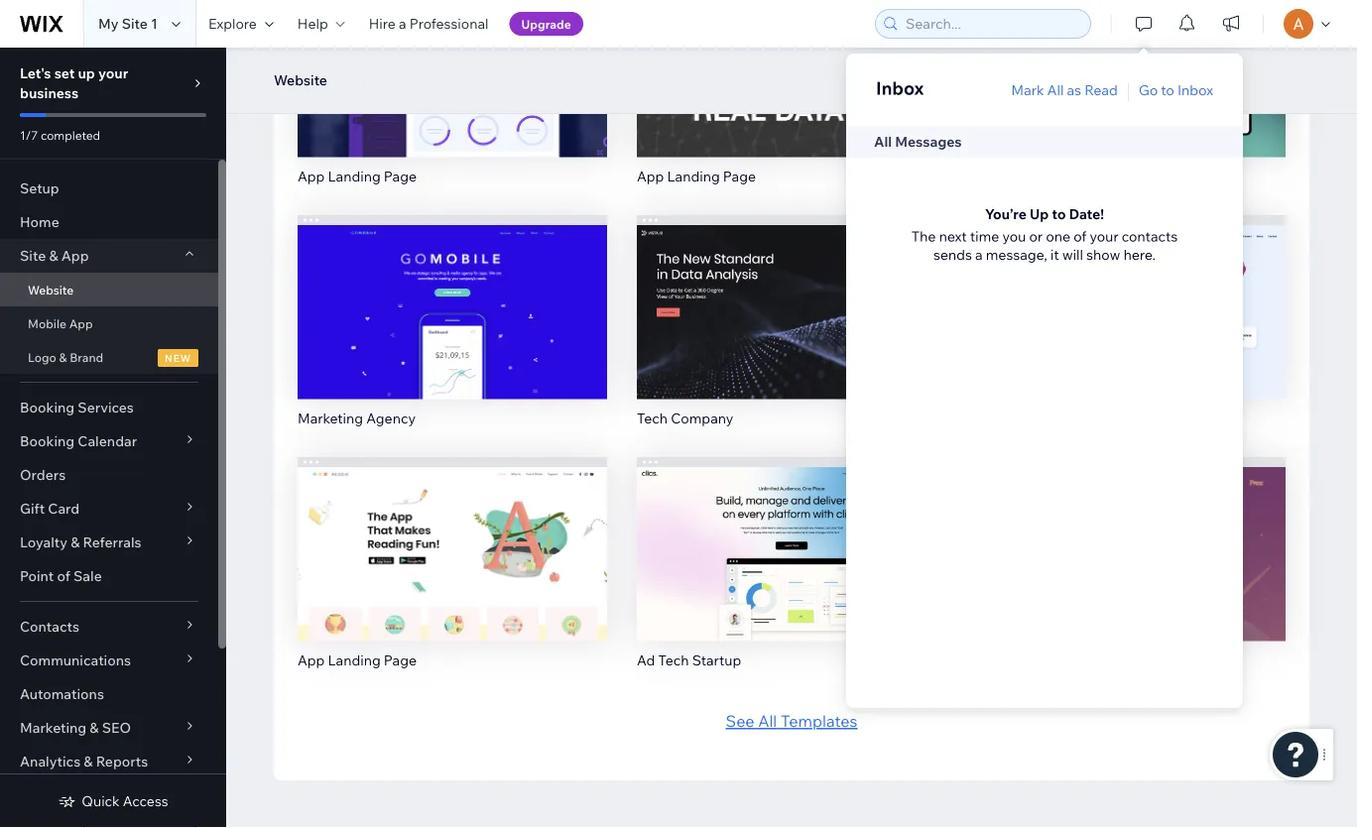 Task type: vqa. For each thing, say whether or not it's contained in the screenshot.
triggered corresponding to Weekly total sales
no



Task type: locate. For each thing, give the bounding box(es) containing it.
0 horizontal spatial site
[[20, 247, 46, 264]]

services
[[78, 399, 134, 416]]

my
[[98, 15, 119, 32]]

quick access button
[[58, 793, 168, 811]]

2 vertical spatial all
[[758, 711, 777, 731]]

all right see
[[758, 711, 777, 731]]

& inside dropdown button
[[84, 753, 93, 770]]

website inside button
[[274, 71, 327, 89]]

0 horizontal spatial of
[[57, 568, 70, 585]]

referrals
[[83, 534, 141, 551]]

inbox up all messages
[[876, 77, 924, 99]]

1 vertical spatial to
[[1052, 205, 1066, 223]]

you're
[[985, 205, 1027, 223]]

1 vertical spatial a
[[975, 246, 983, 263]]

tech left company
[[637, 410, 668, 427]]

booking services
[[20, 399, 134, 416]]

or
[[1029, 228, 1043, 245]]

& left seo
[[90, 719, 99, 737]]

website down the help
[[274, 71, 327, 89]]

1 vertical spatial site
[[20, 247, 46, 264]]

0 vertical spatial website
[[274, 71, 327, 89]]

page
[[384, 168, 417, 185], [723, 168, 756, 185], [384, 652, 417, 669]]

new
[[165, 352, 192, 364]]

0 vertical spatial booking
[[20, 399, 75, 416]]

1 vertical spatial all
[[874, 133, 892, 150]]

website inside sidebar element
[[28, 282, 74, 297]]

help button
[[286, 0, 357, 48]]

help
[[298, 15, 328, 32]]

site
[[122, 15, 148, 32], [20, 247, 46, 264]]

2 horizontal spatial all
[[1047, 81, 1064, 99]]

edit button
[[411, 274, 494, 309], [750, 274, 833, 309], [411, 516, 494, 551], [750, 516, 833, 551]]

& down home
[[49, 247, 58, 264]]

to right "go"
[[1161, 81, 1175, 99]]

company
[[671, 410, 734, 427]]

& for site
[[49, 247, 58, 264]]

& for logo
[[59, 350, 67, 365]]

0 vertical spatial of
[[1074, 228, 1087, 245]]

0 horizontal spatial all
[[758, 711, 777, 731]]

time
[[970, 228, 1000, 245]]

0 vertical spatial all
[[1047, 81, 1064, 99]]

0 vertical spatial site
[[122, 15, 148, 32]]

your
[[98, 64, 128, 82], [1090, 228, 1119, 245]]

0 vertical spatial a
[[399, 15, 406, 32]]

next
[[939, 228, 967, 245]]

loyalty & referrals
[[20, 534, 141, 551]]

marketing for marketing agency
[[298, 410, 363, 427]]

sends
[[934, 246, 972, 263]]

view for ad tech startup
[[773, 565, 810, 585]]

0 vertical spatial to
[[1161, 81, 1175, 99]]

marketing
[[298, 410, 363, 427], [20, 719, 87, 737]]

& inside dropdown button
[[49, 247, 58, 264]]

1 horizontal spatial a
[[975, 246, 983, 263]]

inbox
[[876, 77, 924, 99], [1178, 81, 1214, 99]]

1 horizontal spatial all
[[874, 133, 892, 150]]

contacts
[[20, 618, 79, 636]]

all for templates
[[758, 711, 777, 731]]

to inside button
[[1161, 81, 1175, 99]]

booking for booking calendar
[[20, 433, 75, 450]]

communications button
[[0, 644, 218, 678]]

1 vertical spatial website
[[28, 282, 74, 297]]

see all templates button
[[726, 709, 858, 733]]

1 vertical spatial booking
[[20, 433, 75, 450]]

a down time
[[975, 246, 983, 263]]

message,
[[986, 246, 1048, 263]]

view button for marketing agency
[[410, 315, 495, 351]]

a inside you're up to date! the next time you or one of your contacts sends a message, it will show here.
[[975, 246, 983, 263]]

1 horizontal spatial marketing
[[298, 410, 363, 427]]

& right loyalty
[[71, 534, 80, 551]]

1 vertical spatial of
[[57, 568, 70, 585]]

all for as
[[1047, 81, 1064, 99]]

0 horizontal spatial a
[[399, 15, 406, 32]]

point of sale link
[[0, 560, 218, 593]]

messages
[[895, 133, 962, 150]]

0 vertical spatial tech
[[637, 410, 668, 427]]

up
[[78, 64, 95, 82]]

see all templates
[[726, 711, 858, 731]]

here.
[[1124, 246, 1156, 263]]

inbox inside button
[[1178, 81, 1214, 99]]

2 booking from the top
[[20, 433, 75, 450]]

& inside dropdown button
[[90, 719, 99, 737]]

a
[[399, 15, 406, 32], [975, 246, 983, 263]]

app
[[298, 168, 325, 185], [637, 168, 664, 185], [61, 247, 89, 264], [69, 316, 93, 331], [298, 652, 325, 669]]

your right up
[[98, 64, 128, 82]]

edit for app landing page
[[437, 524, 467, 544]]

gift card button
[[0, 492, 218, 526]]

1 horizontal spatial your
[[1090, 228, 1119, 245]]

booking up orders
[[20, 433, 75, 450]]

let's
[[20, 64, 51, 82]]

analytics & reports
[[20, 753, 148, 770]]

of up "will"
[[1074, 228, 1087, 245]]

1 vertical spatial your
[[1090, 228, 1119, 245]]

tech
[[637, 410, 668, 427], [658, 652, 689, 669]]

& left reports
[[84, 753, 93, 770]]

& for marketing
[[90, 719, 99, 737]]

to right up
[[1052, 205, 1066, 223]]

& right logo
[[59, 350, 67, 365]]

website up mobile
[[28, 282, 74, 297]]

app landing page
[[298, 168, 417, 185], [637, 168, 756, 185], [298, 652, 417, 669]]

orders link
[[0, 458, 218, 492]]

logo & brand
[[28, 350, 103, 365]]

inbox down new
[[1178, 81, 1214, 99]]

0 horizontal spatial to
[[1052, 205, 1066, 223]]

website for website link
[[28, 282, 74, 297]]

let's set up your business
[[20, 64, 128, 102]]

view
[[434, 323, 471, 343], [773, 323, 810, 343], [773, 565, 810, 585]]

0 horizontal spatial your
[[98, 64, 128, 82]]

1 horizontal spatial of
[[1074, 228, 1087, 245]]

marketing left agency
[[298, 410, 363, 427]]

of inside sidebar element
[[57, 568, 70, 585]]

view button
[[410, 315, 495, 351], [750, 315, 834, 351], [750, 557, 834, 593]]

agency
[[366, 410, 416, 427]]

&
[[49, 247, 58, 264], [59, 350, 67, 365], [71, 534, 80, 551], [90, 719, 99, 737], [84, 753, 93, 770]]

quick access
[[82, 793, 168, 810]]

1 horizontal spatial inbox
[[1178, 81, 1214, 99]]

you're up to date! the next time you or one of your contacts sends a message, it will show here.
[[912, 205, 1178, 263]]

all left as
[[1047, 81, 1064, 99]]

booking inside popup button
[[20, 433, 75, 450]]

mark all as read
[[1012, 81, 1118, 99]]

Search... field
[[900, 10, 1085, 38]]

marketing inside dropdown button
[[20, 719, 87, 737]]

your up show
[[1090, 228, 1119, 245]]

booking
[[20, 399, 75, 416], [20, 433, 75, 450]]

loyalty & referrals button
[[0, 526, 218, 560]]

upgrade button
[[510, 12, 583, 36]]

home link
[[0, 205, 218, 239]]

booking calendar button
[[0, 425, 218, 458]]

marketing up analytics
[[20, 719, 87, 737]]

edit for ad tech startup
[[777, 524, 807, 544]]

0 horizontal spatial website
[[28, 282, 74, 297]]

view button for ad tech startup
[[750, 557, 834, 593]]

home
[[20, 213, 59, 231]]

site left '1'
[[122, 15, 148, 32]]

marketing & seo
[[20, 719, 131, 737]]

templates
[[781, 711, 858, 731]]

1 booking from the top
[[20, 399, 75, 416]]

edit button for marketing agency
[[411, 274, 494, 309]]

set
[[54, 64, 75, 82]]

edit for marketing agency
[[437, 282, 467, 301]]

gift card
[[20, 500, 80, 517]]

edit button for tech company
[[750, 274, 833, 309]]

0 horizontal spatial marketing
[[20, 719, 87, 737]]

booking up booking calendar at left
[[20, 399, 75, 416]]

contacts
[[1122, 228, 1178, 245]]

sale
[[73, 568, 102, 585]]

1 horizontal spatial website
[[274, 71, 327, 89]]

all left the messages
[[874, 133, 892, 150]]

0 vertical spatial your
[[98, 64, 128, 82]]

site down home
[[20, 247, 46, 264]]

1 vertical spatial marketing
[[20, 719, 87, 737]]

to
[[1161, 81, 1175, 99], [1052, 205, 1066, 223]]

seo
[[102, 719, 131, 737]]

website
[[274, 71, 327, 89], [28, 282, 74, 297]]

& inside 'popup button'
[[71, 534, 80, 551]]

automations
[[20, 686, 104, 703]]

sidebar element
[[0, 48, 226, 829]]

all
[[1047, 81, 1064, 99], [874, 133, 892, 150], [758, 711, 777, 731]]

hire
[[369, 15, 396, 32]]

tech right the ad
[[658, 652, 689, 669]]

mark
[[1012, 81, 1044, 99]]

a right hire
[[399, 15, 406, 32]]

professional
[[410, 15, 489, 32]]

1 horizontal spatial to
[[1161, 81, 1175, 99]]

0 vertical spatial marketing
[[298, 410, 363, 427]]

of left "sale"
[[57, 568, 70, 585]]



Task type: describe. For each thing, give the bounding box(es) containing it.
ad tech startup
[[637, 652, 741, 669]]

edit for tech company
[[777, 282, 807, 301]]

setup link
[[0, 172, 218, 205]]

go to inbox button
[[1139, 81, 1214, 99]]

edit button for app landing page
[[411, 516, 494, 551]]

calendar
[[78, 433, 137, 450]]

orders
[[20, 466, 66, 484]]

access
[[123, 793, 168, 810]]

see
[[726, 711, 755, 731]]

1
[[151, 15, 158, 32]]

quick
[[82, 793, 120, 810]]

upgrade
[[521, 16, 571, 31]]

setup
[[20, 180, 59, 197]]

website for website button
[[274, 71, 327, 89]]

communications
[[20, 652, 131, 669]]

website button
[[264, 65, 337, 95]]

up
[[1030, 205, 1049, 223]]

marketing & seo button
[[0, 711, 218, 745]]

point
[[20, 568, 54, 585]]

hire a professional
[[369, 15, 489, 32]]

card
[[48, 500, 80, 517]]

my site 1
[[98, 15, 158, 32]]

loyalty
[[20, 534, 67, 551]]

booking for booking services
[[20, 399, 75, 416]]

your inside let's set up your business
[[98, 64, 128, 82]]

marketing for marketing & seo
[[20, 719, 87, 737]]

reports
[[96, 753, 148, 770]]

brand
[[70, 350, 103, 365]]

site & app
[[20, 247, 89, 264]]

point of sale
[[20, 568, 102, 585]]

of inside you're up to date! the next time you or one of your contacts sends a message, it will show here.
[[1074, 228, 1087, 245]]

date!
[[1069, 205, 1104, 223]]

analytics & reports button
[[0, 745, 218, 779]]

site & app button
[[0, 239, 218, 273]]

you
[[1003, 228, 1026, 245]]

marketing agency
[[298, 410, 416, 427]]

one
[[1046, 228, 1071, 245]]

1/7
[[20, 128, 38, 142]]

tech company
[[637, 410, 734, 427]]

read
[[1085, 81, 1118, 99]]

edit button for ad tech startup
[[750, 516, 833, 551]]

the
[[912, 228, 936, 245]]

to inside you're up to date! the next time you or one of your contacts sends a message, it will show here.
[[1052, 205, 1066, 223]]

contacts button
[[0, 610, 218, 644]]

& for analytics
[[84, 753, 93, 770]]

your inside you're up to date! the next time you or one of your contacts sends a message, it will show here.
[[1090, 228, 1119, 245]]

booking services link
[[0, 391, 218, 425]]

go to inbox
[[1139, 81, 1214, 99]]

1 vertical spatial tech
[[658, 652, 689, 669]]

hire a professional link
[[357, 0, 501, 48]]

view for tech company
[[773, 323, 810, 343]]

1/7 completed
[[20, 128, 100, 142]]

site inside site & app dropdown button
[[20, 247, 46, 264]]

1 horizontal spatial site
[[122, 15, 148, 32]]

business
[[20, 84, 79, 102]]

view for marketing agency
[[434, 323, 471, 343]]

all messages
[[874, 133, 962, 150]]

0 horizontal spatial inbox
[[876, 77, 924, 99]]

show
[[1087, 246, 1121, 263]]

& for loyalty
[[71, 534, 80, 551]]

new releases
[[1193, 60, 1270, 75]]

website link
[[0, 273, 218, 307]]

ad
[[637, 652, 655, 669]]

booking calendar
[[20, 433, 137, 450]]

app inside dropdown button
[[61, 247, 89, 264]]

mobile app link
[[0, 307, 218, 340]]

explore
[[208, 15, 257, 32]]

it
[[1051, 246, 1059, 263]]

gift
[[20, 500, 45, 517]]

mobile
[[28, 316, 66, 331]]

as
[[1067, 81, 1082, 99]]

releases
[[1220, 60, 1270, 75]]

analytics
[[20, 753, 81, 770]]

logo
[[28, 350, 56, 365]]

will
[[1063, 246, 1084, 263]]

completed
[[41, 128, 100, 142]]

mobile app
[[28, 316, 93, 331]]

new
[[1193, 60, 1218, 75]]

mark all as read button
[[1012, 81, 1118, 99]]

view button for tech company
[[750, 315, 834, 351]]

go
[[1139, 81, 1158, 99]]

automations link
[[0, 678, 218, 711]]



